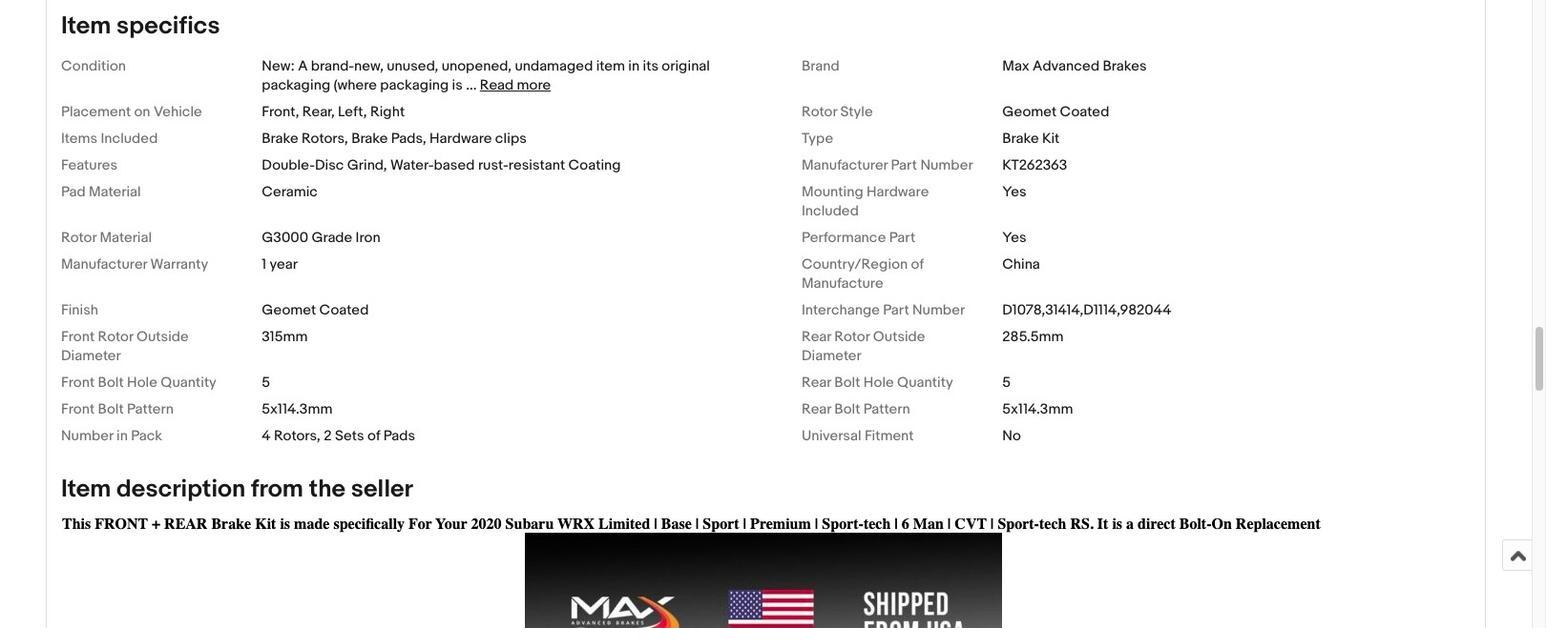 Task type: describe. For each thing, give the bounding box(es) containing it.
manufacturer part number
[[802, 156, 973, 175]]

...
[[466, 76, 477, 94]]

water-
[[390, 156, 434, 175]]

1 packaging from the left
[[262, 76, 330, 94]]

type
[[802, 130, 833, 148]]

pattern for rear bolt pattern
[[864, 401, 910, 419]]

is
[[452, 76, 463, 94]]

fitment
[[865, 427, 914, 446]]

front rotor outside diameter
[[61, 328, 189, 365]]

item description from the seller
[[61, 475, 413, 505]]

rotor inside front rotor outside diameter
[[98, 328, 133, 346]]

advanced
[[1033, 57, 1100, 75]]

bolt for front bolt hole quantity
[[98, 374, 124, 392]]

new: a brand-new, unused, unopened, undamaged item in its original packaging (where packaging is ...
[[262, 57, 710, 94]]

interchange part number
[[802, 302, 965, 320]]

grind,
[[347, 156, 387, 175]]

the
[[309, 475, 345, 505]]

g3000 grade iron
[[262, 229, 380, 247]]

ceramic
[[262, 183, 318, 201]]

number for interchange part number
[[912, 302, 965, 320]]

specifics
[[117, 11, 220, 41]]

rotors, for 4
[[274, 427, 320, 446]]

kt262363
[[1002, 156, 1067, 175]]

5 for front bolt hole quantity
[[262, 374, 270, 392]]

outside for front rotor outside diameter
[[136, 328, 189, 346]]

iron
[[356, 229, 380, 247]]

mounting
[[802, 183, 863, 201]]

new,
[[354, 57, 384, 75]]

max advanced brakes
[[1002, 57, 1147, 75]]

pads,
[[391, 130, 426, 148]]

read more button
[[480, 76, 551, 94]]

pattern for front bolt pattern
[[127, 401, 174, 419]]

country/region
[[802, 256, 908, 274]]

front bolt hole quantity
[[61, 374, 217, 392]]

country/region of manufacture
[[802, 256, 924, 293]]

material for rotor material
[[100, 229, 152, 247]]

universal
[[802, 427, 861, 446]]

read more
[[480, 76, 551, 94]]

mounting hardware included
[[802, 183, 929, 220]]

material for pad material
[[89, 183, 141, 201]]

5x114.3mm for front bolt pattern
[[262, 401, 333, 419]]

items
[[61, 130, 97, 148]]

5 for rear bolt hole quantity
[[1002, 374, 1011, 392]]

placement
[[61, 103, 131, 121]]

number in pack
[[61, 427, 162, 446]]

undamaged
[[515, 57, 593, 75]]

item specifics
[[61, 11, 220, 41]]

item for item description from the seller
[[61, 475, 111, 505]]

quantity for front bolt hole quantity
[[161, 374, 217, 392]]

hardware inside "mounting hardware included"
[[867, 183, 929, 201]]

part for interchange
[[883, 302, 909, 320]]

included inside "mounting hardware included"
[[802, 202, 859, 220]]

disc
[[315, 156, 344, 175]]

rear for rear bolt pattern
[[802, 401, 831, 419]]

item
[[596, 57, 625, 75]]

unopened,
[[442, 57, 512, 75]]

finish
[[61, 302, 98, 320]]

of inside the country/region of manufacture
[[911, 256, 924, 274]]

brake for items included
[[262, 130, 298, 148]]

285.5mm
[[1002, 328, 1064, 346]]

brand-
[[311, 57, 354, 75]]

brake rotors, brake pads, hardware clips
[[262, 130, 527, 148]]

left,
[[338, 103, 367, 121]]

rear,
[[302, 103, 335, 121]]

hole for rear
[[864, 374, 894, 392]]

items included
[[61, 130, 158, 148]]

number for manufacturer part number
[[920, 156, 973, 175]]

manufacturer for manufacturer part number
[[802, 156, 888, 175]]

0 horizontal spatial of
[[367, 427, 380, 446]]

bolt for front bolt pattern
[[98, 401, 124, 419]]

china
[[1002, 256, 1040, 274]]

rotor style
[[802, 103, 873, 121]]

based
[[434, 156, 475, 175]]

315mm
[[262, 328, 308, 346]]

double-disc grind, water-based rust-resistant coating
[[262, 156, 621, 175]]

rear bolt pattern
[[802, 401, 910, 419]]

brake for type
[[1002, 130, 1039, 148]]

rear for rear rotor outside diameter
[[802, 328, 831, 346]]

2 vertical spatial number
[[61, 427, 113, 446]]

2 brake from the left
[[351, 130, 388, 148]]

bolt for rear bolt pattern
[[834, 401, 860, 419]]

d1078,31414,d1114,982044
[[1002, 302, 1172, 320]]

year
[[270, 256, 298, 274]]

front bolt pattern
[[61, 401, 174, 419]]

vehicle
[[154, 103, 202, 121]]

placement on vehicle
[[61, 103, 202, 121]]

condition
[[61, 57, 126, 75]]

2 packaging from the left
[[380, 76, 449, 94]]

in inside new: a brand-new, unused, unopened, undamaged item in its original packaging (where packaging is ...
[[628, 57, 640, 75]]

front for front rotor outside diameter
[[61, 328, 95, 346]]

more
[[517, 76, 551, 94]]

rust-
[[478, 156, 509, 175]]



Task type: vqa. For each thing, say whether or not it's contained in the screenshot.


Task type: locate. For each thing, give the bounding box(es) containing it.
coated for finish
[[319, 302, 369, 320]]

interchange
[[802, 302, 880, 320]]

(where
[[334, 76, 377, 94]]

brake down front,
[[262, 130, 298, 148]]

read
[[480, 76, 514, 94]]

coated down grade
[[319, 302, 369, 320]]

0 horizontal spatial in
[[116, 427, 128, 446]]

2 diameter from the left
[[802, 347, 862, 365]]

rear rotor outside diameter
[[802, 328, 925, 365]]

rotors,
[[302, 130, 348, 148], [274, 427, 320, 446]]

2 horizontal spatial brake
[[1002, 130, 1039, 148]]

0 vertical spatial manufacturer
[[802, 156, 888, 175]]

outside inside front rotor outside diameter
[[136, 328, 189, 346]]

a
[[298, 57, 308, 75]]

new:
[[262, 57, 295, 75]]

0 vertical spatial rear
[[802, 328, 831, 346]]

part for performance
[[889, 229, 915, 247]]

geomet for finish
[[262, 302, 316, 320]]

rear for rear bolt hole quantity
[[802, 374, 831, 392]]

1 vertical spatial of
[[367, 427, 380, 446]]

rear
[[802, 328, 831, 346], [802, 374, 831, 392], [802, 401, 831, 419]]

item down number in pack
[[61, 475, 111, 505]]

geomet coated for rotor style
[[1002, 103, 1109, 121]]

diameter
[[61, 347, 121, 365], [802, 347, 862, 365]]

on
[[134, 103, 150, 121]]

0 horizontal spatial included
[[101, 130, 158, 148]]

0 vertical spatial yes
[[1002, 183, 1026, 201]]

3 front from the top
[[61, 401, 95, 419]]

number down front bolt pattern
[[61, 427, 113, 446]]

5x114.3mm
[[262, 401, 333, 419], [1002, 401, 1073, 419]]

1 vertical spatial front
[[61, 374, 95, 392]]

rotor down pad
[[61, 229, 96, 247]]

1 horizontal spatial 5
[[1002, 374, 1011, 392]]

0 horizontal spatial manufacturer
[[61, 256, 147, 274]]

unused,
[[387, 57, 438, 75]]

front up front bolt pattern
[[61, 374, 95, 392]]

0 horizontal spatial packaging
[[262, 76, 330, 94]]

2 item from the top
[[61, 475, 111, 505]]

rear down interchange
[[802, 328, 831, 346]]

0 vertical spatial included
[[101, 130, 158, 148]]

manufacturer
[[802, 156, 888, 175], [61, 256, 147, 274]]

1 quantity from the left
[[161, 374, 217, 392]]

packaging down a at the left top of the page
[[262, 76, 330, 94]]

0 vertical spatial material
[[89, 183, 141, 201]]

2 vertical spatial front
[[61, 401, 95, 419]]

manufacture
[[802, 275, 883, 293]]

1 5 from the left
[[262, 374, 270, 392]]

in
[[628, 57, 640, 75], [116, 427, 128, 446]]

pattern up pack
[[127, 401, 174, 419]]

0 vertical spatial front
[[61, 328, 95, 346]]

1 horizontal spatial 5x114.3mm
[[1002, 401, 1073, 419]]

item up condition
[[61, 11, 111, 41]]

1 horizontal spatial hardware
[[867, 183, 929, 201]]

1 horizontal spatial of
[[911, 256, 924, 274]]

1 vertical spatial geomet coated
[[262, 302, 369, 320]]

1 horizontal spatial coated
[[1060, 103, 1109, 121]]

diameter for front
[[61, 347, 121, 365]]

part down "mounting hardware included"
[[889, 229, 915, 247]]

description
[[117, 475, 246, 505]]

2 rear from the top
[[802, 374, 831, 392]]

1 vertical spatial coated
[[319, 302, 369, 320]]

pattern
[[127, 401, 174, 419], [864, 401, 910, 419]]

front for front bolt pattern
[[61, 401, 95, 419]]

no
[[1002, 427, 1021, 446]]

coated for rotor style
[[1060, 103, 1109, 121]]

geomet
[[1002, 103, 1057, 121], [262, 302, 316, 320]]

1 vertical spatial manufacturer
[[61, 256, 147, 274]]

pad
[[61, 183, 86, 201]]

quantity up pack
[[161, 374, 217, 392]]

rotor up type
[[802, 103, 837, 121]]

1 vertical spatial part
[[889, 229, 915, 247]]

diameter down finish
[[61, 347, 121, 365]]

2 hole from the left
[[864, 374, 894, 392]]

its
[[643, 57, 659, 75]]

0 vertical spatial of
[[911, 256, 924, 274]]

1 hole from the left
[[127, 374, 157, 392]]

2 5x114.3mm from the left
[[1002, 401, 1073, 419]]

grade
[[312, 229, 352, 247]]

bolt up rear bolt pattern
[[834, 374, 860, 392]]

0 horizontal spatial brake
[[262, 130, 298, 148]]

sets
[[335, 427, 364, 446]]

number up rear rotor outside diameter
[[912, 302, 965, 320]]

2 quantity from the left
[[897, 374, 953, 392]]

1 outside from the left
[[136, 328, 189, 346]]

front inside front rotor outside diameter
[[61, 328, 95, 346]]

manufacturer down "rotor material"
[[61, 256, 147, 274]]

quantity up "fitment"
[[897, 374, 953, 392]]

rotor down finish
[[98, 328, 133, 346]]

rear bolt hole quantity
[[802, 374, 953, 392]]

0 horizontal spatial geomet coated
[[262, 302, 369, 320]]

0 vertical spatial geomet coated
[[1002, 103, 1109, 121]]

1 diameter from the left
[[61, 347, 121, 365]]

0 horizontal spatial hole
[[127, 374, 157, 392]]

outside inside rear rotor outside diameter
[[873, 328, 925, 346]]

geomet coated up kit
[[1002, 103, 1109, 121]]

in left pack
[[116, 427, 128, 446]]

brake kit
[[1002, 130, 1060, 148]]

included down mounting
[[802, 202, 859, 220]]

1 horizontal spatial geomet coated
[[1002, 103, 1109, 121]]

geomet up the brake kit
[[1002, 103, 1057, 121]]

number left the kt262363
[[920, 156, 973, 175]]

part up "mounting hardware included"
[[891, 156, 917, 175]]

5x114.3mm up no
[[1002, 401, 1073, 419]]

bolt for rear bolt hole quantity
[[834, 374, 860, 392]]

1 vertical spatial included
[[802, 202, 859, 220]]

geomet up 315mm
[[262, 302, 316, 320]]

material
[[89, 183, 141, 201], [100, 229, 152, 247]]

diameter inside rear rotor outside diameter
[[802, 347, 862, 365]]

pad material
[[61, 183, 141, 201]]

diameter for rear
[[802, 347, 862, 365]]

part for manufacturer
[[891, 156, 917, 175]]

seller
[[351, 475, 413, 505]]

1 vertical spatial hardware
[[867, 183, 929, 201]]

1 horizontal spatial brake
[[351, 130, 388, 148]]

manufacturer up mounting
[[802, 156, 888, 175]]

g3000
[[262, 229, 308, 247]]

2 vertical spatial part
[[883, 302, 909, 320]]

hole up rear bolt pattern
[[864, 374, 894, 392]]

2 5 from the left
[[1002, 374, 1011, 392]]

3 rear from the top
[[802, 401, 831, 419]]

rotors, for brake
[[302, 130, 348, 148]]

front up number in pack
[[61, 401, 95, 419]]

1 pattern from the left
[[127, 401, 174, 419]]

2 front from the top
[[61, 374, 95, 392]]

geomet for rotor style
[[1002, 103, 1057, 121]]

1 vertical spatial item
[[61, 475, 111, 505]]

2
[[324, 427, 332, 446]]

hardware up based
[[430, 130, 492, 148]]

1 horizontal spatial outside
[[873, 328, 925, 346]]

0 vertical spatial geomet
[[1002, 103, 1057, 121]]

performance part
[[802, 229, 915, 247]]

geomet coated for finish
[[262, 302, 369, 320]]

1 vertical spatial rear
[[802, 374, 831, 392]]

warranty
[[150, 256, 208, 274]]

pack
[[131, 427, 162, 446]]

1 horizontal spatial diameter
[[802, 347, 862, 365]]

front,
[[262, 103, 299, 121]]

outside
[[136, 328, 189, 346], [873, 328, 925, 346]]

rotor inside rear rotor outside diameter
[[834, 328, 870, 346]]

performance
[[802, 229, 886, 247]]

1 item from the top
[[61, 11, 111, 41]]

0 horizontal spatial hardware
[[430, 130, 492, 148]]

2 yes from the top
[[1002, 229, 1026, 247]]

0 horizontal spatial outside
[[136, 328, 189, 346]]

1 horizontal spatial quantity
[[897, 374, 953, 392]]

1 vertical spatial material
[[100, 229, 152, 247]]

1 horizontal spatial pattern
[[864, 401, 910, 419]]

diameter down interchange
[[802, 347, 862, 365]]

in left its
[[628, 57, 640, 75]]

yes for mounting hardware included
[[1002, 183, 1026, 201]]

5x114.3mm for rear bolt pattern
[[1002, 401, 1073, 419]]

rotors, left 2
[[274, 427, 320, 446]]

5x114.3mm up 2
[[262, 401, 333, 419]]

1 5x114.3mm from the left
[[262, 401, 333, 419]]

front, rear, left, right
[[262, 103, 405, 121]]

number
[[920, 156, 973, 175], [912, 302, 965, 320], [61, 427, 113, 446]]

yes for performance part
[[1002, 229, 1026, 247]]

0 horizontal spatial coated
[[319, 302, 369, 320]]

outside for rear rotor outside diameter
[[873, 328, 925, 346]]

item for item specifics
[[61, 11, 111, 41]]

style
[[840, 103, 873, 121]]

front for front bolt hole quantity
[[61, 374, 95, 392]]

right
[[370, 103, 405, 121]]

0 vertical spatial number
[[920, 156, 973, 175]]

pattern up "fitment"
[[864, 401, 910, 419]]

1 horizontal spatial hole
[[864, 374, 894, 392]]

universal fitment
[[802, 427, 914, 446]]

0 horizontal spatial diameter
[[61, 347, 121, 365]]

manufacturer for manufacturer warranty
[[61, 256, 147, 274]]

yes down the kt262363
[[1002, 183, 1026, 201]]

quantity for rear bolt hole quantity
[[897, 374, 953, 392]]

brakes
[[1103, 57, 1147, 75]]

1 horizontal spatial included
[[802, 202, 859, 220]]

coating
[[568, 156, 621, 175]]

rear up rear bolt pattern
[[802, 374, 831, 392]]

geomet coated up 315mm
[[262, 302, 369, 320]]

manufacturer warranty
[[61, 256, 208, 274]]

hole
[[127, 374, 157, 392], [864, 374, 894, 392]]

hardware down manufacturer part number
[[867, 183, 929, 201]]

1 horizontal spatial in
[[628, 57, 640, 75]]

0 vertical spatial part
[[891, 156, 917, 175]]

kit
[[1042, 130, 1060, 148]]

4
[[262, 427, 271, 446]]

1 horizontal spatial packaging
[[380, 76, 449, 94]]

yes up china
[[1002, 229, 1026, 247]]

hole up front bolt pattern
[[127, 374, 157, 392]]

diameter inside front rotor outside diameter
[[61, 347, 121, 365]]

outside down interchange part number
[[873, 328, 925, 346]]

1 vertical spatial yes
[[1002, 229, 1026, 247]]

0 vertical spatial in
[[628, 57, 640, 75]]

brake up the "grind,"
[[351, 130, 388, 148]]

item
[[61, 11, 111, 41], [61, 475, 111, 505]]

rotors, up disc
[[302, 130, 348, 148]]

hole for front
[[127, 374, 157, 392]]

pads
[[383, 427, 415, 446]]

0 horizontal spatial quantity
[[161, 374, 217, 392]]

5 down 285.5mm in the right of the page
[[1002, 374, 1011, 392]]

1
[[262, 256, 266, 274]]

5 down 315mm
[[262, 374, 270, 392]]

2 pattern from the left
[[864, 401, 910, 419]]

included down placement on vehicle
[[101, 130, 158, 148]]

1 vertical spatial rotors,
[[274, 427, 320, 446]]

1 brake from the left
[[262, 130, 298, 148]]

original
[[662, 57, 710, 75]]

coated
[[1060, 103, 1109, 121], [319, 302, 369, 320]]

2 vertical spatial rear
[[802, 401, 831, 419]]

1 horizontal spatial manufacturer
[[802, 156, 888, 175]]

0 vertical spatial item
[[61, 11, 111, 41]]

1 vertical spatial number
[[912, 302, 965, 320]]

brake left kit
[[1002, 130, 1039, 148]]

material down features
[[89, 183, 141, 201]]

max
[[1002, 57, 1030, 75]]

rear up universal
[[802, 401, 831, 419]]

clips
[[495, 130, 527, 148]]

rotor down interchange
[[834, 328, 870, 346]]

of up interchange part number
[[911, 256, 924, 274]]

double-
[[262, 156, 315, 175]]

outside up front bolt hole quantity
[[136, 328, 189, 346]]

1 vertical spatial in
[[116, 427, 128, 446]]

0 vertical spatial coated
[[1060, 103, 1109, 121]]

material up "manufacturer warranty"
[[100, 229, 152, 247]]

front down finish
[[61, 328, 95, 346]]

rotor material
[[61, 229, 152, 247]]

rear inside rear rotor outside diameter
[[802, 328, 831, 346]]

part
[[891, 156, 917, 175], [889, 229, 915, 247], [883, 302, 909, 320]]

0 vertical spatial hardware
[[430, 130, 492, 148]]

0 horizontal spatial 5
[[262, 374, 270, 392]]

bolt up universal fitment
[[834, 401, 860, 419]]

1 front from the top
[[61, 328, 95, 346]]

brake
[[262, 130, 298, 148], [351, 130, 388, 148], [1002, 130, 1039, 148]]

coated down max advanced brakes
[[1060, 103, 1109, 121]]

2 outside from the left
[[873, 328, 925, 346]]

1 vertical spatial geomet
[[262, 302, 316, 320]]

features
[[61, 156, 118, 175]]

bolt up front bolt pattern
[[98, 374, 124, 392]]

hardware
[[430, 130, 492, 148], [867, 183, 929, 201]]

1 year
[[262, 256, 298, 274]]

of right sets
[[367, 427, 380, 446]]

1 horizontal spatial geomet
[[1002, 103, 1057, 121]]

0 horizontal spatial geomet
[[262, 302, 316, 320]]

0 horizontal spatial pattern
[[127, 401, 174, 419]]

0 vertical spatial rotors,
[[302, 130, 348, 148]]

1 yes from the top
[[1002, 183, 1026, 201]]

3 brake from the left
[[1002, 130, 1039, 148]]

packaging down unused,
[[380, 76, 449, 94]]

bolt up number in pack
[[98, 401, 124, 419]]

4 rotors, 2 sets of pads
[[262, 427, 415, 446]]

part up rear rotor outside diameter
[[883, 302, 909, 320]]

1 rear from the top
[[802, 328, 831, 346]]

0 horizontal spatial 5x114.3mm
[[262, 401, 333, 419]]

packaging
[[262, 76, 330, 94], [380, 76, 449, 94]]



